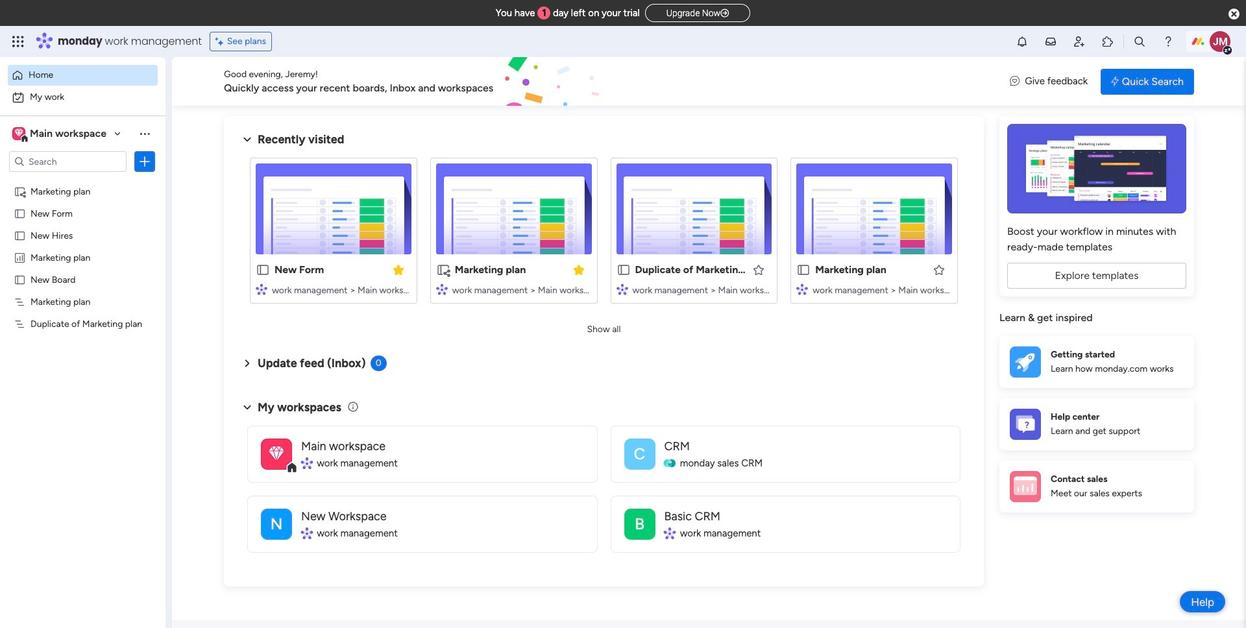 Task type: describe. For each thing, give the bounding box(es) containing it.
workspace options image
[[138, 127, 151, 140]]

2 remove from favorites image from the left
[[572, 263, 585, 276]]

1 workspace image from the left
[[261, 509, 292, 540]]

options image
[[138, 155, 151, 168]]

workspace selection element
[[12, 126, 108, 143]]

templates image image
[[1011, 124, 1183, 214]]

shareable board image
[[14, 185, 26, 197]]

0 horizontal spatial public board image
[[14, 273, 26, 286]]

help image
[[1162, 35, 1175, 48]]

1 remove from favorites image from the left
[[392, 263, 405, 276]]

quick search results list box
[[240, 147, 968, 319]]

search everything image
[[1133, 35, 1146, 48]]

public board image for add to favorites image
[[616, 263, 631, 277]]

public board image for 2nd remove from favorites icon from right
[[256, 263, 270, 277]]

invite members image
[[1073, 35, 1086, 48]]

see plans image
[[215, 34, 227, 49]]

0 vertical spatial public board image
[[14, 207, 26, 219]]

open update feed (inbox) image
[[240, 356, 255, 371]]

getting started element
[[1000, 336, 1194, 388]]

v2 user feedback image
[[1010, 74, 1020, 89]]

help center element
[[1000, 398, 1194, 450]]

jeremy miller image
[[1210, 31, 1231, 52]]

2 vertical spatial public board image
[[797, 263, 811, 277]]



Task type: vqa. For each thing, say whether or not it's contained in the screenshot.
Public Dashboard image
yes



Task type: locate. For each thing, give the bounding box(es) containing it.
public board image
[[256, 263, 270, 277], [616, 263, 631, 277], [14, 273, 26, 286]]

v2 bolt switch image
[[1111, 74, 1119, 89]]

public dashboard image
[[14, 251, 26, 264]]

0 vertical spatial option
[[8, 65, 158, 86]]

workspace image
[[261, 509, 292, 540], [624, 509, 655, 540]]

contact sales element
[[1000, 461, 1194, 512]]

2 workspace image from the left
[[624, 509, 655, 540]]

2 horizontal spatial public board image
[[616, 263, 631, 277]]

public board image down shareable board icon
[[14, 207, 26, 219]]

0 horizontal spatial workspace image
[[261, 509, 292, 540]]

1 vertical spatial public board image
[[14, 229, 26, 241]]

update feed image
[[1044, 35, 1057, 48]]

close my workspaces image
[[240, 400, 255, 415]]

public board image
[[14, 207, 26, 219], [14, 229, 26, 241], [797, 263, 811, 277]]

1 horizontal spatial public board image
[[256, 263, 270, 277]]

select product image
[[12, 35, 25, 48]]

dapulse rightstroke image
[[721, 8, 729, 18]]

0 element
[[370, 356, 387, 371]]

option
[[8, 65, 158, 86], [8, 87, 158, 108], [0, 179, 166, 182]]

add to favorites image
[[752, 263, 765, 276]]

dapulse close image
[[1229, 8, 1240, 21]]

close recently visited image
[[240, 132, 255, 147]]

monday marketplace image
[[1102, 35, 1115, 48]]

Search in workspace field
[[27, 154, 108, 169]]

public board image up public dashboard icon
[[14, 229, 26, 241]]

add to favorites image
[[933, 263, 946, 276]]

component image
[[797, 283, 808, 295]]

remove from favorites image
[[392, 263, 405, 276], [572, 263, 585, 276]]

1 vertical spatial option
[[8, 87, 158, 108]]

1 horizontal spatial remove from favorites image
[[572, 263, 585, 276]]

0 horizontal spatial remove from favorites image
[[392, 263, 405, 276]]

list box
[[0, 178, 166, 510]]

shareable board image
[[436, 263, 450, 277]]

notifications image
[[1016, 35, 1029, 48]]

1 horizontal spatial workspace image
[[624, 509, 655, 540]]

2 vertical spatial option
[[0, 179, 166, 182]]

public board image up component image
[[797, 263, 811, 277]]

workspace image
[[12, 127, 25, 141], [14, 127, 23, 141], [261, 438, 292, 470], [624, 438, 655, 470], [269, 442, 284, 466]]



